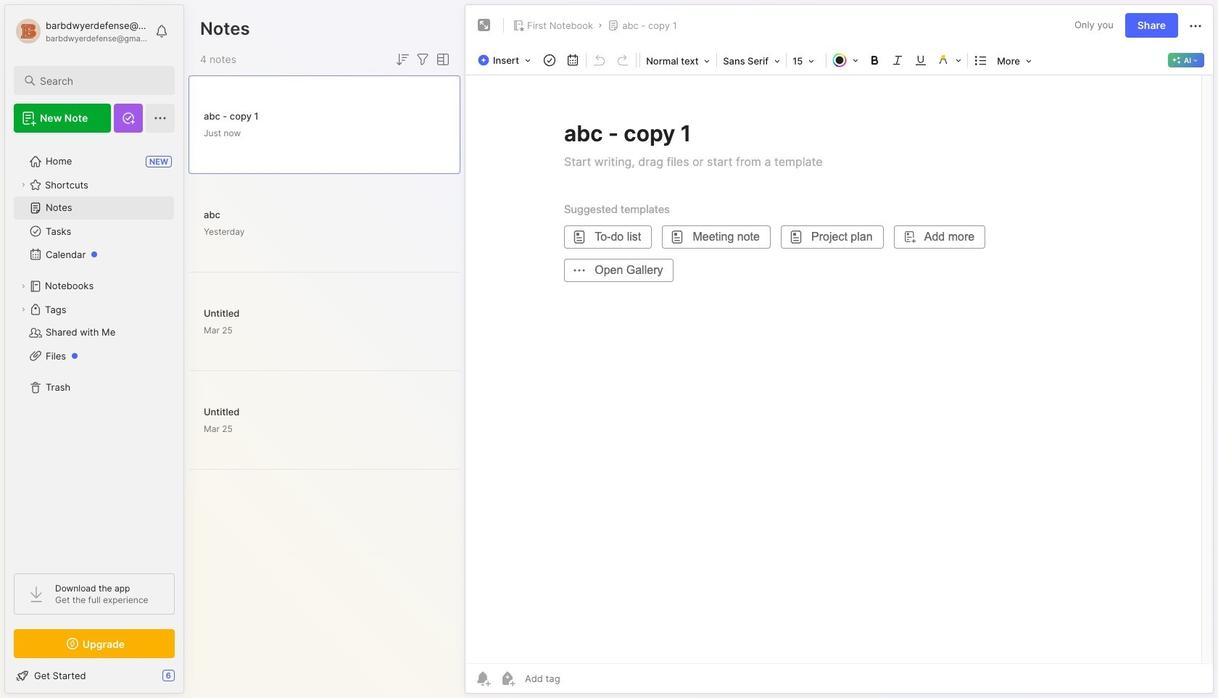 Task type: vqa. For each thing, say whether or not it's contained in the screenshot.
'EXPAND NOTE' Image
yes



Task type: locate. For each thing, give the bounding box(es) containing it.
Add tag field
[[524, 672, 633, 685]]

underline image
[[911, 50, 931, 70]]

Font family field
[[719, 51, 785, 71]]

main element
[[0, 0, 189, 698]]

add filters image
[[414, 51, 431, 68]]

None search field
[[40, 72, 162, 89]]

Font color field
[[828, 50, 863, 70]]

Search text field
[[40, 74, 162, 88]]

add a reminder image
[[474, 670, 492, 687]]

View options field
[[431, 51, 452, 68]]

expand note image
[[476, 17, 493, 34]]

tree
[[5, 141, 183, 561]]

add tag image
[[499, 670, 516, 687]]

Highlight field
[[933, 50, 966, 70]]

Note Editor text field
[[466, 75, 1213, 664]]

bulleted list image
[[971, 50, 991, 70]]

italic image
[[888, 50, 908, 70]]

More actions field
[[1187, 16, 1205, 35]]

Account field
[[14, 17, 148, 46]]

more actions image
[[1187, 17, 1205, 35]]

note window element
[[465, 4, 1214, 698]]

expand tags image
[[19, 305, 28, 314]]



Task type: describe. For each thing, give the bounding box(es) containing it.
Help and Learning task checklist field
[[5, 664, 183, 687]]

Font size field
[[788, 51, 825, 71]]

Add filters field
[[414, 51, 431, 68]]

task image
[[540, 50, 560, 70]]

Sort options field
[[394, 51, 411, 68]]

click to collapse image
[[183, 672, 194, 689]]

Insert field
[[474, 50, 538, 70]]

tree inside 'main' element
[[5, 141, 183, 561]]

calendar event image
[[563, 50, 583, 70]]

none search field inside 'main' element
[[40, 72, 162, 89]]

Heading level field
[[642, 51, 715, 71]]

bold image
[[864, 50, 885, 70]]

expand notebooks image
[[19, 282, 28, 291]]

More field
[[993, 51, 1036, 71]]



